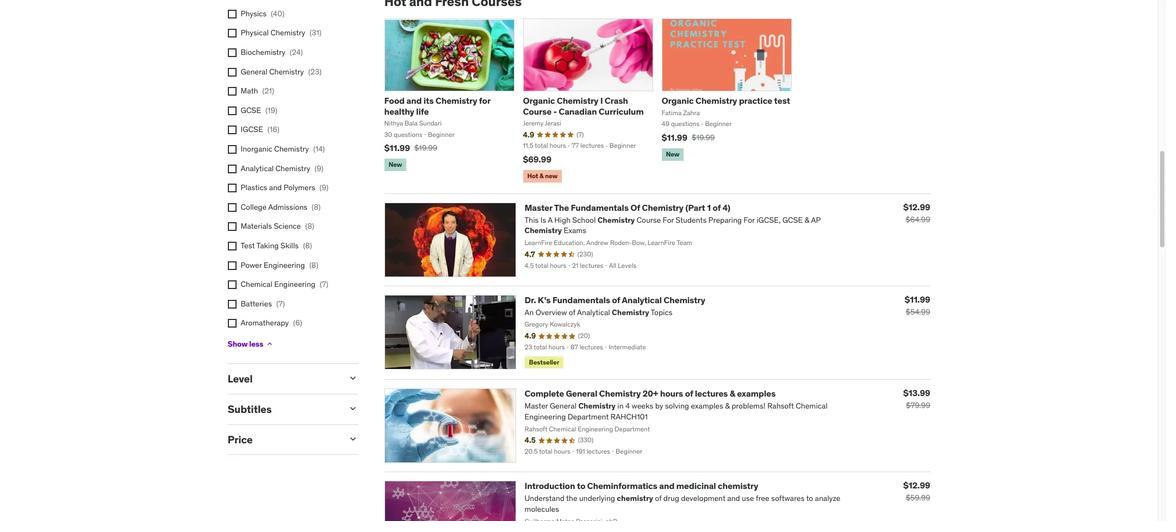 Task type: vqa. For each thing, say whether or not it's contained in the screenshot.


Task type: locate. For each thing, give the bounding box(es) containing it.
(9) right polymers
[[320, 183, 328, 193]]

level
[[228, 373, 253, 386]]

show
[[228, 339, 248, 349]]

2 vertical spatial and
[[659, 481, 674, 492]]

organic chemistry practice test link
[[662, 95, 790, 106]]

$12.99 up $64.99
[[903, 202, 930, 212]]

1 horizontal spatial hours
[[660, 388, 683, 399]]

0 horizontal spatial and
[[269, 183, 282, 193]]

igcse (16)
[[241, 125, 279, 135]]

1 $12.99 from the top
[[903, 202, 930, 212]]

complete
[[525, 388, 564, 399]]

(8)
[[312, 202, 321, 212], [305, 222, 314, 231], [303, 241, 312, 251], [309, 260, 318, 270]]

examples
[[737, 388, 776, 399]]

0 vertical spatial hours
[[550, 142, 566, 150]]

xsmall image for gcse
[[228, 107, 236, 115]]

xsmall image
[[228, 10, 236, 18], [228, 29, 236, 38], [228, 68, 236, 77], [228, 107, 236, 115], [228, 126, 236, 135], [228, 145, 236, 154], [228, 203, 236, 212], [228, 223, 236, 231], [228, 242, 236, 251], [228, 281, 236, 289], [228, 319, 236, 328]]

questions down bala
[[394, 130, 422, 138]]

xsmall image for materials
[[228, 223, 236, 231]]

$54.99
[[906, 307, 930, 317]]

2 horizontal spatial and
[[659, 481, 674, 492]]

beginner for zahra
[[705, 120, 732, 128]]

and left medicinal
[[659, 481, 674, 492]]

49 questions
[[662, 120, 700, 128]]

1 small image from the top
[[347, 373, 358, 384]]

$12.99 up $59.99
[[903, 480, 930, 491]]

0 vertical spatial of
[[713, 202, 721, 213]]

10 xsmall image from the top
[[228, 281, 236, 289]]

general right complete
[[566, 388, 597, 399]]

inorganic chemistry (14)
[[241, 144, 325, 154]]

2 $12.99 from the top
[[903, 480, 930, 491]]

organic inside 'organic chemistry practice test fatima zahra'
[[662, 95, 694, 106]]

plastics and polymers (9)
[[241, 183, 328, 193]]

medicinal
[[676, 481, 716, 492]]

1 horizontal spatial beginner
[[609, 142, 636, 150]]

(8) for power engineering (8)
[[309, 260, 318, 270]]

to
[[577, 481, 585, 492]]

0 horizontal spatial questions
[[394, 130, 422, 138]]

2 vertical spatial (7)
[[276, 299, 285, 309]]

zahra
[[683, 109, 700, 117]]

small image for subtitles
[[347, 403, 358, 414]]

(40)
[[271, 9, 284, 18]]

$11.99 $19.99 for zahra
[[662, 132, 715, 143]]

dr. k's fundamentals of analytical chemistry link
[[525, 295, 705, 305]]

new
[[545, 172, 558, 180]]

(8) right science
[[305, 222, 314, 231]]

1 vertical spatial small image
[[347, 403, 358, 414]]

9 xsmall image from the top
[[228, 242, 236, 251]]

0 horizontal spatial organic
[[523, 95, 555, 106]]

1 horizontal spatial general
[[566, 388, 597, 399]]

organic up fatima
[[662, 95, 694, 106]]

3 xsmall image from the top
[[228, 68, 236, 77]]

$11.99 down 49 questions
[[662, 132, 687, 143]]

1 horizontal spatial lectures
[[695, 388, 728, 399]]

0 vertical spatial small image
[[347, 373, 358, 384]]

biochemistry (24)
[[241, 47, 303, 57]]

fundamentals for of
[[552, 295, 610, 305]]

1 organic from the left
[[523, 95, 555, 106]]

$11.99
[[662, 132, 687, 143], [384, 143, 410, 154], [905, 294, 930, 305]]

xsmall image for general
[[228, 68, 236, 77]]

1 vertical spatial and
[[269, 183, 282, 193]]

1 vertical spatial hours
[[660, 388, 683, 399]]

0 vertical spatial (7)
[[577, 130, 584, 138]]

1 horizontal spatial organic
[[662, 95, 694, 106]]

0 vertical spatial and
[[406, 95, 422, 106]]

organic inside organic chemistry i crash course - canadian curriculum jeremy jerasi
[[523, 95, 555, 106]]

11.5 total hours
[[523, 142, 566, 150]]

hours right 20+
[[660, 388, 683, 399]]

level button
[[228, 373, 339, 386]]

& right hot on the left
[[540, 172, 544, 180]]

beginner
[[705, 120, 732, 128], [428, 130, 455, 138], [609, 142, 636, 150]]

2 xsmall image from the top
[[228, 29, 236, 38]]

1 vertical spatial beginner
[[428, 130, 455, 138]]

materials
[[241, 222, 272, 231]]

(14)
[[313, 144, 325, 154]]

xsmall image for power
[[228, 261, 236, 270]]

lectures left examples
[[695, 388, 728, 399]]

(9) down (14)
[[315, 164, 324, 173]]

and up college admissions (8)
[[269, 183, 282, 193]]

0 horizontal spatial beginner
[[428, 130, 455, 138]]

3 small image from the top
[[347, 434, 358, 445]]

new down 49
[[666, 150, 679, 158]]

hours right total
[[550, 142, 566, 150]]

1 horizontal spatial new
[[666, 150, 679, 158]]

organic for course
[[523, 95, 555, 106]]

admissions
[[268, 202, 307, 212]]

77 lectures
[[572, 142, 604, 150]]

1 vertical spatial &
[[730, 388, 735, 399]]

master the fundamentals of chemistry (part 1 of 4)
[[525, 202, 730, 213]]

beginner for healthy
[[428, 130, 455, 138]]

1 vertical spatial $12.99
[[903, 480, 930, 491]]

new down 30
[[389, 161, 402, 169]]

$12.99 for introduction to cheminformatics and medicinal chemistry
[[903, 480, 930, 491]]

5 xsmall image from the top
[[228, 126, 236, 135]]

(23)
[[308, 67, 322, 77]]

$19.99 down 49 questions
[[692, 133, 715, 143]]

price
[[228, 433, 253, 446]]

(8) down polymers
[[312, 202, 321, 212]]

questions down the zahra
[[671, 120, 700, 128]]

2 horizontal spatial beginner
[[705, 120, 732, 128]]

0 vertical spatial new
[[666, 150, 679, 158]]

$11.99 $19.99 down 30 questions
[[384, 143, 437, 154]]

cheminformatics
[[587, 481, 657, 492]]

0 vertical spatial beginner
[[705, 120, 732, 128]]

0 horizontal spatial of
[[612, 295, 620, 305]]

xsmall image inside show less 'button'
[[265, 340, 274, 349]]

small image
[[347, 373, 358, 384], [347, 403, 358, 414], [347, 434, 358, 445]]

beginner down curriculum
[[609, 142, 636, 150]]

1 vertical spatial engineering
[[274, 280, 315, 289]]

2 vertical spatial of
[[685, 388, 693, 399]]

general up math (21)
[[241, 67, 267, 77]]

1 horizontal spatial $11.99
[[662, 132, 687, 143]]

and inside food and its chemistry for healthy life nithya bala sundari
[[406, 95, 422, 106]]

general
[[241, 67, 267, 77], [566, 388, 597, 399]]

$11.99 $19.99 down 49 questions
[[662, 132, 715, 143]]

total
[[535, 142, 548, 150]]

6 xsmall image from the top
[[228, 145, 236, 154]]

(part
[[685, 202, 705, 213]]

polymers
[[284, 183, 315, 193]]

0 horizontal spatial $11.99
[[384, 143, 410, 154]]

1 vertical spatial questions
[[394, 130, 422, 138]]

xsmall image
[[228, 48, 236, 57], [228, 87, 236, 96], [228, 165, 236, 173], [228, 184, 236, 193], [228, 261, 236, 270], [228, 300, 236, 309], [265, 340, 274, 349]]

materials science (8)
[[241, 222, 314, 231]]

0 vertical spatial general
[[241, 67, 267, 77]]

1 horizontal spatial and
[[406, 95, 422, 106]]

0 vertical spatial (9)
[[315, 164, 324, 173]]

beginner down sundari
[[428, 130, 455, 138]]

analytical
[[241, 164, 274, 173], [622, 295, 662, 305]]

0 horizontal spatial (7)
[[276, 299, 285, 309]]

engineering up "chemical engineering (7)"
[[264, 260, 305, 270]]

1 horizontal spatial $11.99 $19.99
[[662, 132, 715, 143]]

general chemistry (23)
[[241, 67, 322, 77]]

gcse
[[241, 105, 261, 115]]

(31)
[[310, 28, 321, 38]]

engineering
[[264, 260, 305, 270], [274, 280, 315, 289]]

$19.99
[[692, 133, 715, 143], [414, 143, 437, 153]]

$13.99 $79.99
[[903, 388, 930, 411]]

power
[[241, 260, 262, 270]]

and left its
[[406, 95, 422, 106]]

xsmall image for igcse
[[228, 126, 236, 135]]

(8) right skills
[[303, 241, 312, 251]]

xsmall image for biochemistry
[[228, 48, 236, 57]]

chemistry
[[271, 28, 305, 38], [269, 67, 304, 77], [436, 95, 477, 106], [557, 95, 598, 106], [696, 95, 737, 106], [274, 144, 309, 154], [275, 164, 310, 173], [642, 202, 684, 213], [664, 295, 705, 305], [599, 388, 641, 399]]

1 horizontal spatial analytical
[[622, 295, 662, 305]]

0 horizontal spatial $19.99
[[414, 143, 437, 153]]

beginner down 'organic chemistry practice test fatima zahra'
[[705, 120, 732, 128]]

xsmall image for batteries
[[228, 300, 236, 309]]

0 horizontal spatial &
[[540, 172, 544, 180]]

0 vertical spatial questions
[[671, 120, 700, 128]]

questions
[[671, 120, 700, 128], [394, 130, 422, 138]]

sundari
[[419, 119, 442, 127]]

1 vertical spatial $19.99
[[414, 143, 437, 153]]

$11.99 $54.99
[[905, 294, 930, 317]]

0 vertical spatial analytical
[[241, 164, 274, 173]]

2 horizontal spatial of
[[713, 202, 721, 213]]

0 horizontal spatial lectures
[[580, 142, 604, 150]]

4 xsmall image from the top
[[228, 107, 236, 115]]

chemistry
[[718, 481, 758, 492]]

xsmall image for physics
[[228, 10, 236, 18]]

(8) for college admissions (8)
[[312, 202, 321, 212]]

$11.99 for zahra
[[662, 132, 687, 143]]

chemistry inside food and its chemistry for healthy life nithya bala sundari
[[436, 95, 477, 106]]

life
[[416, 106, 429, 117]]

fundamentals right k's at the bottom left of the page
[[552, 295, 610, 305]]

test taking skills (8)
[[241, 241, 312, 251]]

test
[[774, 95, 790, 106]]

0 horizontal spatial $11.99 $19.99
[[384, 143, 437, 154]]

engineering down power engineering (8)
[[274, 280, 315, 289]]

11 xsmall image from the top
[[228, 319, 236, 328]]

bala
[[405, 119, 418, 127]]

1 vertical spatial general
[[566, 388, 597, 399]]

physics (40)
[[241, 9, 284, 18]]

xsmall image for test
[[228, 242, 236, 251]]

0 horizontal spatial general
[[241, 67, 267, 77]]

engineering for power engineering
[[264, 260, 305, 270]]

$11.99 down 30 questions
[[384, 143, 410, 154]]

questions for healthy
[[394, 130, 422, 138]]

new
[[666, 150, 679, 158], [389, 161, 402, 169]]

2 organic from the left
[[662, 95, 694, 106]]

0 vertical spatial $19.99
[[692, 133, 715, 143]]

(8) up "chemical engineering (7)"
[[309, 260, 318, 270]]

0 vertical spatial &
[[540, 172, 544, 180]]

healthy
[[384, 106, 414, 117]]

small image for level
[[347, 373, 358, 384]]

0 vertical spatial engineering
[[264, 260, 305, 270]]

7 xsmall image from the top
[[228, 203, 236, 212]]

0 horizontal spatial hours
[[550, 142, 566, 150]]

(8) for materials science (8)
[[305, 222, 314, 231]]

30 questions
[[384, 130, 422, 138]]

77
[[572, 142, 579, 150]]

and for polymers
[[269, 183, 282, 193]]

2 vertical spatial small image
[[347, 434, 358, 445]]

fundamentals left of
[[571, 202, 629, 213]]

0 vertical spatial fundamentals
[[571, 202, 629, 213]]

1 vertical spatial fundamentals
[[552, 295, 610, 305]]

1 horizontal spatial $19.99
[[692, 133, 715, 143]]

1 vertical spatial (7)
[[320, 280, 328, 289]]

$11.99 up $54.99 on the bottom of the page
[[905, 294, 930, 305]]

college admissions (8)
[[241, 202, 321, 212]]

less
[[249, 339, 263, 349]]

1 vertical spatial lectures
[[695, 388, 728, 399]]

&
[[540, 172, 544, 180], [730, 388, 735, 399]]

food and its chemistry for healthy life nithya bala sundari
[[384, 95, 490, 127]]

1 xsmall image from the top
[[228, 10, 236, 18]]

0 vertical spatial $12.99
[[903, 202, 930, 212]]

0 horizontal spatial new
[[389, 161, 402, 169]]

& left examples
[[730, 388, 735, 399]]

igcse
[[241, 125, 263, 135]]

organic for fatima
[[662, 95, 694, 106]]

2 small image from the top
[[347, 403, 358, 414]]

0 horizontal spatial analytical
[[241, 164, 274, 173]]

1 vertical spatial of
[[612, 295, 620, 305]]

8 xsmall image from the top
[[228, 223, 236, 231]]

$19.99 for zahra
[[692, 133, 715, 143]]

food
[[384, 95, 405, 106]]

1 vertical spatial new
[[389, 161, 402, 169]]

1 horizontal spatial questions
[[671, 120, 700, 128]]

$19.99 down sundari
[[414, 143, 437, 153]]

master
[[525, 202, 552, 213]]

lectures
[[580, 142, 604, 150], [695, 388, 728, 399]]

practice
[[739, 95, 772, 106]]

1 horizontal spatial (7)
[[320, 280, 328, 289]]

lectures down 7 reviews element
[[580, 142, 604, 150]]

jerasi
[[545, 119, 561, 127]]

organic up jeremy
[[523, 95, 555, 106]]

subtitles
[[228, 403, 272, 416]]

1 horizontal spatial &
[[730, 388, 735, 399]]



Task type: describe. For each thing, give the bounding box(es) containing it.
$11.99 $19.99 for healthy
[[384, 143, 437, 154]]

math (21)
[[241, 86, 274, 96]]

k's
[[538, 295, 551, 305]]

test
[[241, 241, 255, 251]]

physical chemistry (31)
[[241, 28, 321, 38]]

$11.99 for healthy
[[384, 143, 410, 154]]

new for healthy
[[389, 161, 402, 169]]

curriculum
[[599, 106, 644, 117]]

taking
[[256, 241, 279, 251]]

(24)
[[290, 47, 303, 57]]

gcse (19)
[[241, 105, 277, 115]]

chemical engineering (7)
[[241, 280, 328, 289]]

xsmall image for analytical
[[228, 165, 236, 173]]

chemical
[[241, 280, 272, 289]]

plastics
[[241, 183, 267, 193]]

chemistry inside organic chemistry i crash course - canadian curriculum jeremy jerasi
[[557, 95, 598, 106]]

11.5
[[523, 142, 533, 150]]

2 horizontal spatial (7)
[[577, 130, 584, 138]]

(21)
[[262, 86, 274, 96]]

$12.99 $59.99
[[903, 480, 930, 503]]

$64.99
[[906, 215, 930, 224]]

chemistry inside 'organic chemistry practice test fatima zahra'
[[696, 95, 737, 106]]

$13.99
[[903, 388, 930, 399]]

30
[[384, 130, 392, 138]]

1
[[707, 202, 711, 213]]

of
[[630, 202, 640, 213]]

i
[[600, 95, 603, 106]]

skills
[[281, 241, 299, 251]]

xsmall image for math
[[228, 87, 236, 96]]

questions for zahra
[[671, 120, 700, 128]]

nithya
[[384, 119, 403, 127]]

organic chemistry practice test fatima zahra
[[662, 95, 790, 117]]

complete general chemistry 20+ hours of lectures & examples link
[[525, 388, 776, 399]]

$12.99 $64.99
[[903, 202, 930, 224]]

physical
[[241, 28, 269, 38]]

$19.99 for healthy
[[414, 143, 437, 153]]

price button
[[228, 433, 339, 446]]

0 vertical spatial lectures
[[580, 142, 604, 150]]

xsmall image for aromatherapy
[[228, 319, 236, 328]]

inorganic
[[241, 144, 272, 154]]

batteries
[[241, 299, 272, 309]]

2 vertical spatial beginner
[[609, 142, 636, 150]]

analytical chemistry (9)
[[241, 164, 324, 173]]

(16)
[[267, 125, 279, 135]]

science
[[274, 222, 301, 231]]

1 vertical spatial analytical
[[622, 295, 662, 305]]

canadian
[[559, 106, 597, 117]]

(19)
[[265, 105, 277, 115]]

aromatherapy
[[241, 318, 289, 328]]

introduction to cheminformatics and medicinal chemistry link
[[525, 481, 758, 492]]

hot
[[527, 172, 538, 180]]

xsmall image for physical
[[228, 29, 236, 38]]

$12.99 for master the fundamentals of chemistry (part 1 of 4)
[[903, 202, 930, 212]]

batteries (7)
[[241, 299, 285, 309]]

xsmall image for chemical
[[228, 281, 236, 289]]

4)
[[723, 202, 730, 213]]

for
[[479, 95, 490, 106]]

subtitles button
[[228, 403, 339, 416]]

and for its
[[406, 95, 422, 106]]

show less
[[228, 339, 263, 349]]

introduction
[[525, 481, 575, 492]]

crash
[[605, 95, 628, 106]]

small image for price
[[347, 434, 358, 445]]

its
[[424, 95, 434, 106]]

-
[[553, 106, 557, 117]]

2 horizontal spatial $11.99
[[905, 294, 930, 305]]

power engineering (8)
[[241, 260, 318, 270]]

course
[[523, 106, 552, 117]]

the
[[554, 202, 569, 213]]

introduction to cheminformatics and medicinal chemistry
[[525, 481, 758, 492]]

4.9
[[523, 130, 534, 140]]

(6)
[[293, 318, 302, 328]]

aromatherapy (6)
[[241, 318, 302, 328]]

biochemistry
[[241, 47, 285, 57]]

fundamentals for of
[[571, 202, 629, 213]]

1 horizontal spatial of
[[685, 388, 693, 399]]

show less button
[[228, 333, 274, 355]]

fatima
[[662, 109, 682, 117]]

dr. k's fundamentals of analytical chemistry
[[525, 295, 705, 305]]

engineering for chemical engineering
[[274, 280, 315, 289]]

$79.99
[[906, 401, 930, 411]]

7 reviews element
[[577, 130, 584, 139]]

master the fundamentals of chemistry (part 1 of 4) link
[[525, 202, 730, 213]]

organic chemistry i crash course - canadian curriculum jeremy jerasi
[[523, 95, 644, 127]]

$59.99
[[906, 493, 930, 503]]

xsmall image for inorganic
[[228, 145, 236, 154]]

physics
[[241, 9, 267, 18]]

new for zahra
[[666, 150, 679, 158]]

organic chemistry i crash course - canadian curriculum link
[[523, 95, 644, 117]]

dr.
[[525, 295, 536, 305]]

hot & new
[[527, 172, 558, 180]]

xsmall image for college
[[228, 203, 236, 212]]

20+
[[643, 388, 658, 399]]

49
[[662, 120, 669, 128]]

college
[[241, 202, 267, 212]]

1 vertical spatial (9)
[[320, 183, 328, 193]]

jeremy
[[523, 119, 543, 127]]

xsmall image for plastics
[[228, 184, 236, 193]]

math
[[241, 86, 258, 96]]



